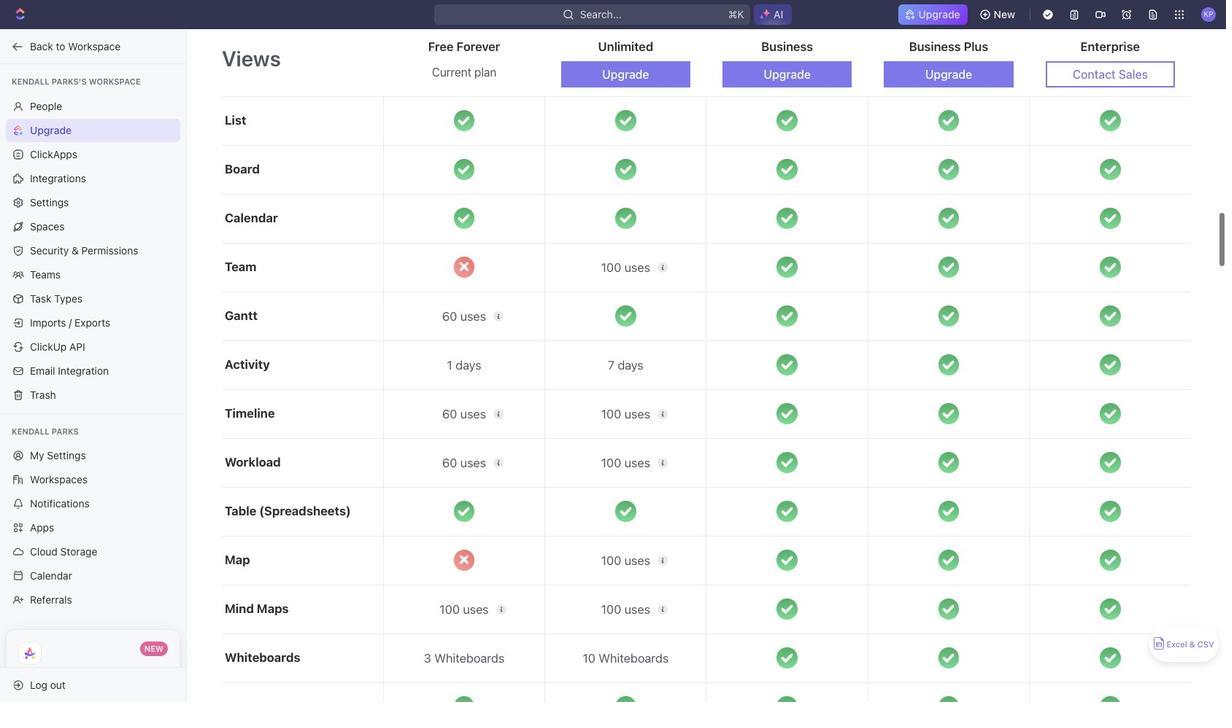 Task type: describe. For each thing, give the bounding box(es) containing it.
notifications link
[[6, 493, 180, 516]]

100 uses for map
[[601, 554, 650, 568]]

email integration
[[30, 365, 109, 377]]

kendall for my settings
[[12, 427, 49, 436]]

workspace for back to workspace
[[68, 40, 121, 52]]

new inside new button
[[994, 8, 1015, 20]]

whiteboards for 3 whiteboards
[[434, 652, 505, 666]]

spaces link
[[6, 215, 180, 238]]

days for 1 days
[[456, 358, 481, 373]]

map
[[225, 553, 250, 568]]

table
[[225, 505, 256, 519]]

clickapps
[[30, 148, 77, 160]]

imports / exports
[[30, 316, 110, 329]]

kendall parks's workspace
[[12, 77, 141, 86]]

parks
[[52, 427, 79, 436]]

& for permissions
[[72, 244, 79, 257]]

search...
[[580, 8, 622, 20]]

3
[[424, 652, 431, 666]]

my
[[30, 450, 44, 462]]

unlimited
[[598, 39, 653, 54]]

imports / exports link
[[6, 311, 180, 335]]

log
[[30, 679, 47, 692]]

parks's
[[52, 77, 87, 86]]

mind
[[225, 602, 254, 617]]

task types link
[[6, 287, 180, 311]]

upgrade up clickapps
[[30, 124, 72, 136]]

maps
[[257, 602, 289, 617]]

calendar link
[[6, 565, 180, 588]]

workspace for kendall parks's workspace
[[89, 77, 141, 86]]

7 days
[[608, 358, 644, 373]]

task types
[[30, 292, 82, 305]]

my settings
[[30, 450, 86, 462]]

100 for timeline
[[601, 407, 621, 422]]

current
[[432, 65, 471, 79]]

trash link
[[6, 384, 180, 407]]

people
[[30, 100, 62, 112]]

whiteboards for 10 whiteboards
[[599, 652, 669, 666]]

100 uses for team
[[601, 260, 650, 275]]

60 uses for timeline
[[442, 407, 486, 422]]

upgrade button for unlimited
[[561, 61, 690, 87]]

cloud
[[30, 546, 58, 558]]

excel
[[1167, 640, 1187, 650]]

3 whiteboards
[[424, 652, 505, 666]]

0 vertical spatial upgrade link
[[898, 4, 968, 25]]

⌘k
[[729, 8, 745, 20]]

business plus
[[909, 39, 989, 54]]

enterprise
[[1081, 39, 1140, 54]]

integrations link
[[6, 167, 180, 190]]

upgrade for business plus
[[925, 68, 972, 81]]

100 for mind maps
[[601, 603, 621, 617]]

task
[[30, 292, 51, 305]]

current plan
[[432, 65, 496, 79]]

60 for timeline
[[442, 407, 457, 422]]

workload
[[225, 456, 281, 470]]

workspaces
[[30, 474, 88, 486]]

upgrade up business plus
[[919, 8, 960, 20]]

settings link
[[6, 191, 180, 214]]

60 uses for gantt
[[442, 309, 486, 324]]

notifications
[[30, 498, 90, 510]]

1 whiteboards from the left
[[225, 651, 300, 666]]

board
[[225, 162, 260, 177]]

free forever
[[428, 39, 500, 54]]

ai button
[[754, 4, 792, 25]]

plan
[[474, 65, 496, 79]]

out
[[50, 679, 66, 692]]

close image
[[454, 551, 475, 571]]

60 for gantt
[[442, 309, 457, 324]]

clickup api link
[[6, 335, 180, 359]]

10 whiteboards
[[583, 652, 669, 666]]

0 vertical spatial settings
[[30, 196, 69, 208]]

kp
[[1204, 10, 1214, 18]]

back to workspace
[[30, 40, 121, 52]]

teams link
[[6, 263, 180, 286]]

security
[[30, 244, 69, 257]]

close image
[[454, 257, 475, 278]]

days for 7 days
[[618, 358, 644, 373]]

excel & csv link
[[1150, 626, 1219, 663]]

apps link
[[6, 517, 180, 540]]

forever
[[457, 39, 500, 54]]

trash
[[30, 389, 56, 401]]



Task type: locate. For each thing, give the bounding box(es) containing it.
workspace inside button
[[68, 40, 121, 52]]

whiteboards down mind maps
[[225, 651, 300, 666]]

1 days
[[447, 358, 481, 373]]

settings
[[30, 196, 69, 208], [47, 450, 86, 462]]

upgrade
[[919, 8, 960, 20], [602, 68, 649, 81], [764, 68, 811, 81], [925, 68, 972, 81], [30, 124, 72, 136]]

1 days from the left
[[456, 358, 481, 373]]

calendar
[[225, 211, 278, 226], [30, 570, 72, 582]]

spaces
[[30, 220, 65, 232]]

100 uses for timeline
[[601, 407, 650, 422]]

business left plus
[[909, 39, 961, 54]]

0 horizontal spatial upgrade button
[[561, 61, 690, 87]]

whiteboards right "10"
[[599, 652, 669, 666]]

calendar up "referrals"
[[30, 570, 72, 582]]

0 vertical spatial new
[[994, 8, 1015, 20]]

1 60 from the top
[[442, 309, 457, 324]]

2 vertical spatial 60 uses
[[442, 456, 486, 470]]

2 kendall from the top
[[12, 427, 49, 436]]

100 for map
[[601, 554, 621, 568]]

1 vertical spatial 60
[[442, 407, 457, 422]]

permissions
[[81, 244, 138, 257]]

1 vertical spatial upgrade link
[[6, 119, 180, 142]]

2 horizontal spatial whiteboards
[[599, 652, 669, 666]]

1 vertical spatial &
[[1190, 640, 1195, 650]]

workspace up 'people' link
[[89, 77, 141, 86]]

upgrade button
[[561, 61, 690, 87], [723, 61, 852, 87], [884, 61, 1013, 87]]

business down ai
[[761, 39, 813, 54]]

table (spreadsheets)
[[225, 505, 351, 519]]

0 vertical spatial &
[[72, 244, 79, 257]]

upgrade for business
[[764, 68, 811, 81]]

upgrade for unlimited
[[602, 68, 649, 81]]

views
[[222, 46, 281, 71]]

1 vertical spatial settings
[[47, 450, 86, 462]]

upgrade link down 'people' link
[[6, 119, 180, 142]]

0 vertical spatial workspace
[[68, 40, 121, 52]]

kendall up my
[[12, 427, 49, 436]]

1 vertical spatial kendall
[[12, 427, 49, 436]]

workspaces link
[[6, 469, 180, 492]]

security & permissions
[[30, 244, 138, 257]]

3 upgrade button from the left
[[884, 61, 1013, 87]]

business for business plus
[[909, 39, 961, 54]]

excel & csv
[[1167, 640, 1214, 650]]

0 horizontal spatial new
[[144, 644, 163, 654]]

1 horizontal spatial whiteboards
[[434, 652, 505, 666]]

upgrade button down business plus
[[884, 61, 1013, 87]]

100
[[601, 260, 621, 275], [601, 407, 621, 422], [601, 456, 621, 470], [601, 554, 621, 568], [440, 603, 460, 617], [601, 603, 621, 617]]

upgrade down business plus
[[925, 68, 972, 81]]

api
[[69, 340, 85, 353]]

100 for team
[[601, 260, 621, 275]]

clickapps link
[[6, 143, 180, 166]]

days
[[456, 358, 481, 373], [618, 358, 644, 373]]

3 60 from the top
[[442, 456, 457, 470]]

1 vertical spatial new
[[144, 644, 163, 654]]

clickup
[[30, 340, 67, 353]]

contact sales
[[1073, 68, 1148, 81]]

1 kendall from the top
[[12, 77, 49, 86]]

integration
[[58, 365, 109, 377]]

2 horizontal spatial upgrade button
[[884, 61, 1013, 87]]

1 horizontal spatial calendar
[[225, 211, 278, 226]]

2 upgrade button from the left
[[723, 61, 852, 87]]

check image
[[938, 110, 959, 131], [1100, 110, 1121, 131], [615, 159, 636, 180], [777, 159, 798, 180], [938, 159, 959, 180], [615, 208, 636, 229], [777, 208, 798, 229], [938, 208, 959, 229], [1100, 208, 1121, 229], [938, 257, 959, 278], [615, 306, 636, 327], [777, 355, 798, 376], [1100, 404, 1121, 425], [777, 453, 798, 474], [938, 453, 959, 474], [1100, 453, 1121, 474], [454, 502, 475, 523], [938, 502, 959, 523], [938, 551, 959, 571], [1100, 551, 1121, 571], [777, 600, 798, 620], [1100, 600, 1121, 620], [777, 648, 798, 669], [1100, 648, 1121, 669]]

team
[[225, 260, 257, 275]]

2 business from the left
[[909, 39, 961, 54]]

1 business from the left
[[761, 39, 813, 54]]

timeline
[[225, 407, 275, 421]]

1 horizontal spatial &
[[1190, 640, 1195, 650]]

ai
[[774, 8, 784, 20]]

kendall for people
[[12, 77, 49, 86]]

back
[[30, 40, 53, 52]]

gantt
[[225, 309, 258, 323]]

/
[[69, 316, 72, 329]]

10
[[583, 652, 596, 666]]

sales
[[1119, 68, 1148, 81]]

kendall parks
[[12, 427, 79, 436]]

clickup api
[[30, 340, 85, 353]]

0 horizontal spatial &
[[72, 244, 79, 257]]

1 horizontal spatial upgrade button
[[723, 61, 852, 87]]

workspace right to
[[68, 40, 121, 52]]

teams
[[30, 268, 61, 281]]

2 days from the left
[[618, 358, 644, 373]]

log out
[[30, 679, 66, 692]]

1 horizontal spatial business
[[909, 39, 961, 54]]

& right security
[[72, 244, 79, 257]]

0 vertical spatial calendar
[[225, 211, 278, 226]]

cloud storage
[[30, 546, 97, 558]]

0 vertical spatial 60
[[442, 309, 457, 324]]

2 60 from the top
[[442, 407, 457, 422]]

email integration link
[[6, 359, 180, 383]]

100 uses for mind maps
[[601, 603, 650, 617]]

whiteboards right 3
[[434, 652, 505, 666]]

2 vertical spatial 60
[[442, 456, 457, 470]]

back to workspace button
[[6, 35, 173, 58]]

0 horizontal spatial upgrade link
[[6, 119, 180, 142]]

1 upgrade button from the left
[[561, 61, 690, 87]]

100 uses
[[601, 260, 650, 275], [601, 407, 650, 422], [601, 456, 650, 470], [601, 554, 650, 568], [440, 603, 489, 617], [601, 603, 650, 617]]

0 vertical spatial kendall
[[12, 77, 49, 86]]

1
[[447, 358, 452, 373]]

imports
[[30, 316, 66, 329]]

contact sales button
[[1046, 61, 1175, 87]]

upgrade down the unlimited
[[602, 68, 649, 81]]

0 horizontal spatial whiteboards
[[225, 651, 300, 666]]

list
[[225, 113, 246, 128]]

100 uses for workload
[[601, 456, 650, 470]]

100 for workload
[[601, 456, 621, 470]]

whiteboards
[[225, 651, 300, 666], [434, 652, 505, 666], [599, 652, 669, 666]]

3 whiteboards from the left
[[599, 652, 669, 666]]

log out button
[[6, 674, 174, 697]]

days right 1
[[456, 358, 481, 373]]

storage
[[60, 546, 97, 558]]

to
[[56, 40, 65, 52]]

60 uses for workload
[[442, 456, 486, 470]]

60 for workload
[[442, 456, 457, 470]]

7
[[608, 358, 615, 373]]

upgrade button down ai
[[723, 61, 852, 87]]

2 whiteboards from the left
[[434, 652, 505, 666]]

csv
[[1198, 640, 1214, 650]]

kendall
[[12, 77, 49, 86], [12, 427, 49, 436]]

free
[[428, 39, 454, 54]]

&
[[72, 244, 79, 257], [1190, 640, 1195, 650]]

0 horizontal spatial days
[[456, 358, 481, 373]]

1 60 uses from the top
[[442, 309, 486, 324]]

security & permissions link
[[6, 239, 180, 262]]

1 horizontal spatial new
[[994, 8, 1015, 20]]

kp button
[[1197, 3, 1220, 26]]

0 vertical spatial 60 uses
[[442, 309, 486, 324]]

people link
[[6, 95, 180, 118]]

upgrade button for business
[[723, 61, 852, 87]]

upgrade link up business plus
[[898, 4, 968, 25]]

calendar down board
[[225, 211, 278, 226]]

referrals
[[30, 594, 72, 607]]

upgrade down ai
[[764, 68, 811, 81]]

upgrade button for business plus
[[884, 61, 1013, 87]]

3 60 uses from the top
[[442, 456, 486, 470]]

types
[[54, 292, 82, 305]]

1 horizontal spatial upgrade link
[[898, 4, 968, 25]]

0 horizontal spatial calendar
[[30, 570, 72, 582]]

& left csv
[[1190, 640, 1195, 650]]

cloud storage link
[[6, 541, 180, 564]]

mind maps
[[225, 602, 289, 617]]

days right 7
[[618, 358, 644, 373]]

& for csv
[[1190, 640, 1195, 650]]

plus
[[964, 39, 989, 54]]

1 vertical spatial calendar
[[30, 570, 72, 582]]

calendar inside calendar link
[[30, 570, 72, 582]]

new button
[[973, 3, 1024, 26]]

integrations
[[30, 172, 86, 184]]

1 vertical spatial workspace
[[89, 77, 141, 86]]

business for business
[[761, 39, 813, 54]]

upgrade button down the unlimited
[[561, 61, 690, 87]]

1 vertical spatial 60 uses
[[442, 407, 486, 422]]

check image
[[454, 110, 475, 131], [615, 110, 636, 131], [777, 110, 798, 131], [454, 159, 475, 180], [1100, 159, 1121, 180], [454, 208, 475, 229], [777, 257, 798, 278], [1100, 257, 1121, 278], [777, 306, 798, 327], [938, 306, 959, 327], [1100, 306, 1121, 327], [938, 355, 959, 376], [1100, 355, 1121, 376], [777, 404, 798, 425], [938, 404, 959, 425], [615, 502, 636, 523], [777, 502, 798, 523], [1100, 502, 1121, 523], [777, 551, 798, 571], [938, 600, 959, 620], [938, 648, 959, 669]]

referrals link
[[6, 589, 180, 612]]

kendall up the people
[[12, 77, 49, 86]]

workspace
[[68, 40, 121, 52], [89, 77, 141, 86]]

contact
[[1073, 68, 1116, 81]]

2 60 uses from the top
[[442, 407, 486, 422]]

exports
[[75, 316, 110, 329]]

(spreadsheets)
[[259, 505, 351, 519]]

settings up spaces
[[30, 196, 69, 208]]

email
[[30, 365, 55, 377]]

activity
[[225, 358, 270, 372]]

60
[[442, 309, 457, 324], [442, 407, 457, 422], [442, 456, 457, 470]]

0 horizontal spatial business
[[761, 39, 813, 54]]

my settings link
[[6, 445, 180, 468]]

settings down parks
[[47, 450, 86, 462]]

1 horizontal spatial days
[[618, 358, 644, 373]]

apps
[[30, 522, 54, 534]]



Task type: vqa. For each thing, say whether or not it's contained in the screenshot.


